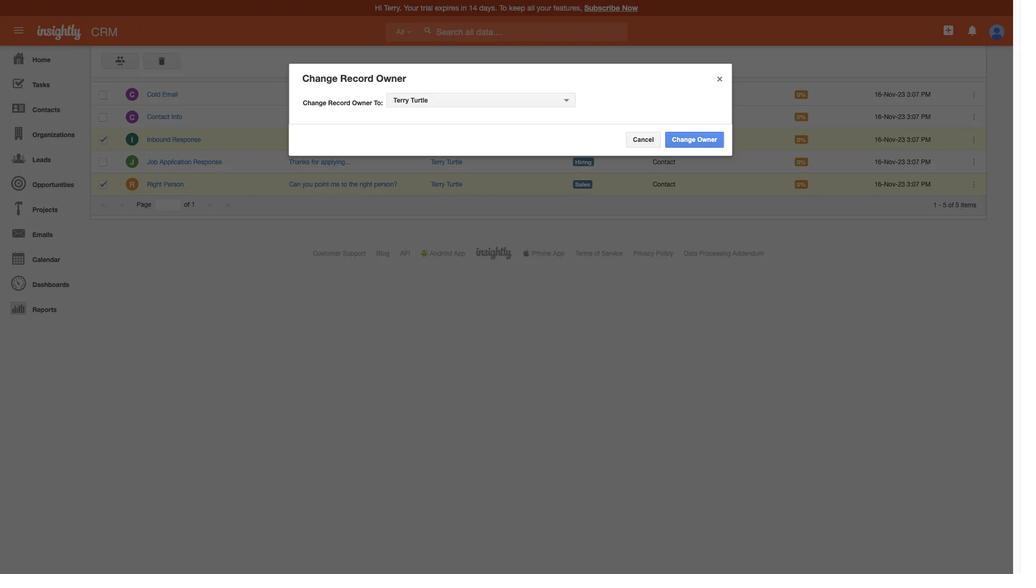 Task type: locate. For each thing, give the bounding box(es) containing it.
terry
[[431, 91, 445, 98], [393, 96, 409, 104], [431, 158, 445, 165], [431, 180, 445, 188]]

response right application
[[193, 158, 222, 165]]

nov- for thanks for contacting us.
[[884, 136, 898, 143]]

2 horizontal spatial owner
[[697, 136, 717, 143]]

navigation
[[0, 46, 85, 321]]

1 vertical spatial record
[[328, 99, 350, 107]]

0 vertical spatial change
[[302, 72, 338, 84]]

for left contacting
[[311, 136, 319, 143]]

thanks up can on the top left of the page
[[289, 158, 310, 165]]

terry turtle link
[[431, 91, 462, 98], [431, 158, 462, 165], [431, 180, 462, 188]]

change down have
[[303, 99, 326, 107]]

16- for thanks for contacting us.
[[875, 136, 884, 143]]

3 3:07 from the top
[[907, 136, 919, 143]]

2 23 from the top
[[898, 113, 905, 121]]

3:07
[[907, 91, 919, 98], [907, 113, 919, 121], [907, 136, 919, 143], [907, 158, 919, 165], [907, 180, 919, 188]]

connecting
[[321, 113, 353, 121]]

api
[[400, 249, 410, 257]]

23 for thanks for applying...
[[898, 158, 905, 165]]

2 3:07 from the top
[[907, 113, 919, 121]]

4 0% cell from the top
[[787, 151, 866, 173]]

owner inside button
[[697, 136, 717, 143]]

1 down job application response link
[[191, 201, 195, 208]]

2 terry turtle link from the top
[[431, 158, 462, 165]]

3 0% cell from the top
[[787, 128, 866, 151]]

thanks for i
[[289, 136, 310, 143]]

you inside r row
[[302, 180, 313, 188]]

to inside r row
[[341, 180, 347, 188]]

can you point me to the right person?
[[289, 180, 397, 188]]

i row
[[91, 128, 986, 151]]

3:07 inside j row
[[907, 158, 919, 165]]

you inside cell
[[299, 91, 309, 98]]

thanks for connecting
[[289, 113, 353, 121]]

data processing addendum link
[[684, 249, 764, 257]]

1 5 from the left
[[943, 201, 947, 208]]

c link up i link at the left of page
[[126, 111, 139, 123]]

16-nov-23 3:07 pm for thanks for contacting us.
[[875, 136, 931, 143]]

1 vertical spatial response
[[193, 158, 222, 165]]

nov-
[[884, 91, 898, 98], [884, 113, 898, 121], [884, 136, 898, 143], [884, 158, 898, 165], [884, 180, 898, 188]]

3 contact cell from the top
[[645, 173, 787, 196]]

1 vertical spatial sales
[[575, 181, 590, 188]]

contact inside r row
[[653, 180, 675, 188]]

for inside 'i' row
[[311, 136, 319, 143]]

2 vertical spatial for
[[311, 158, 319, 165]]

leads link
[[3, 146, 85, 171]]

of 1
[[184, 201, 195, 208]]

16- inside 'i' row
[[875, 136, 884, 143]]

1 16-nov-23 3:07 pm cell from the top
[[866, 83, 959, 106]]

5 0% from the top
[[797, 181, 806, 188]]

5 nov- from the top
[[884, 180, 898, 188]]

sales for r
[[575, 181, 590, 188]]

job application response
[[147, 158, 222, 165]]

3:07 for can you point me to the right person?
[[907, 180, 919, 188]]

23 inside 'i' row
[[898, 136, 905, 143]]

3 16-nov-23 3:07 pm cell from the top
[[866, 128, 959, 151]]

contact cell for i
[[645, 128, 787, 151]]

2 16-nov-23 3:07 pm cell from the top
[[866, 106, 959, 128]]

nov- inside j row
[[884, 158, 898, 165]]

1 left -
[[933, 201, 937, 208]]

right person
[[147, 180, 184, 188]]

16- for thanks for connecting
[[875, 113, 884, 121]]

right
[[147, 180, 162, 188]]

2 sales from the top
[[575, 181, 590, 188]]

to right me
[[341, 180, 347, 188]]

0 vertical spatial owner
[[376, 72, 406, 84]]

c up i link at the left of page
[[129, 113, 135, 121]]

j row
[[91, 151, 986, 173]]

1 vertical spatial thanks
[[289, 136, 310, 143]]

tasks
[[32, 81, 50, 88]]

3 pm from the top
[[921, 136, 931, 143]]

4 0% from the top
[[797, 159, 806, 165]]

2 vertical spatial thanks
[[289, 158, 310, 165]]

turtle inside j row
[[447, 158, 462, 165]]

0 vertical spatial record
[[340, 72, 373, 84]]

you for do
[[299, 91, 309, 98]]

0% inside j row
[[797, 159, 806, 165]]

0 vertical spatial c link
[[126, 88, 139, 101]]

16-
[[875, 91, 884, 98], [875, 113, 884, 121], [875, 136, 884, 143], [875, 158, 884, 165], [875, 180, 884, 188]]

turtle inside 'c' row
[[447, 91, 462, 98]]

16-nov-23 3:07 pm inside j row
[[875, 158, 931, 165]]

contact cell
[[645, 128, 787, 151], [645, 151, 787, 173], [645, 173, 787, 196]]

1 0% cell from the top
[[787, 83, 866, 106]]

3 16- from the top
[[875, 136, 884, 143]]

1 sales from the top
[[575, 91, 590, 98]]

terry turtle for r
[[431, 180, 462, 188]]

None checkbox
[[99, 181, 107, 189]]

iphone app link
[[522, 249, 565, 257]]

inbound
[[147, 136, 171, 143]]

23 for can you point me to the right person?
[[898, 180, 905, 188]]

3 0% from the top
[[797, 136, 806, 143]]

response inside 'i' row
[[172, 136, 201, 143]]

1 pm from the top
[[921, 91, 931, 98]]

0 vertical spatial thanks
[[289, 113, 310, 121]]

privacy
[[633, 249, 654, 257]]

2 contact cell from the top
[[645, 151, 787, 173]]

0% inside 'i' row
[[797, 136, 806, 143]]

4 16- from the top
[[875, 158, 884, 165]]

23 for thanks for contacting us.
[[898, 136, 905, 143]]

pm inside j row
[[921, 158, 931, 165]]

turtle inside r row
[[447, 180, 462, 188]]

row
[[91, 62, 985, 82]]

2 vertical spatial change
[[672, 136, 696, 143]]

1 vertical spatial owner
[[352, 99, 372, 107]]

all link
[[386, 23, 418, 42]]

0 horizontal spatial of
[[184, 201, 190, 208]]

terry turtle inside r row
[[431, 180, 462, 188]]

for inside j row
[[311, 158, 319, 165]]

of
[[184, 201, 190, 208], [948, 201, 954, 208], [594, 249, 600, 257]]

c link
[[126, 88, 139, 101], [126, 111, 139, 123]]

to inside cell
[[341, 91, 346, 98]]

3 23 from the top
[[898, 136, 905, 143]]

2 5 from the left
[[956, 201, 959, 208]]

to up change record owner to:
[[341, 91, 346, 98]]

2 for from the top
[[311, 136, 319, 143]]

1
[[191, 201, 195, 208], [933, 201, 937, 208]]

1 for from the top
[[311, 113, 319, 121]]

record for change record owner to:
[[328, 99, 350, 107]]

customer
[[313, 249, 341, 257]]

c link left cold
[[126, 88, 139, 101]]

1 horizontal spatial app
[[553, 249, 565, 257]]

thanks inside j row
[[289, 158, 310, 165]]

hiring cell
[[565, 151, 645, 173]]

1 23 from the top
[[898, 91, 905, 98]]

thanks up thanks for applying... link
[[289, 136, 310, 143]]

1 vertical spatial c link
[[126, 111, 139, 123]]

0 vertical spatial terry turtle link
[[431, 91, 462, 98]]

0 vertical spatial you
[[299, 91, 309, 98]]

2 16-nov-23 3:07 pm from the top
[[875, 113, 931, 121]]

4 nov- from the top
[[884, 158, 898, 165]]

2 vertical spatial owner
[[697, 136, 717, 143]]

terry for c
[[431, 91, 445, 98]]

2 app from the left
[[553, 249, 565, 257]]

change up have
[[302, 72, 338, 84]]

3 for from the top
[[311, 158, 319, 165]]

i
[[131, 135, 133, 144]]

contact cell for r
[[645, 173, 787, 196]]

16-nov-23 3:07 pm cell for can you point me to the right person?
[[866, 173, 959, 196]]

2 c from the top
[[129, 113, 135, 121]]

terms of service link
[[575, 249, 623, 257]]

terry turtle link inside r row
[[431, 180, 462, 188]]

android app link
[[421, 249, 466, 257]]

1 column header from the left
[[423, 62, 564, 82]]

23 inside j row
[[898, 158, 905, 165]]

thanks for j
[[289, 158, 310, 165]]

response up job application response link
[[172, 136, 201, 143]]

0% cell
[[787, 83, 866, 106], [787, 106, 866, 128], [787, 128, 866, 151], [787, 151, 866, 173], [787, 173, 866, 196]]

change right cancel
[[672, 136, 696, 143]]

5 23 from the top
[[898, 180, 905, 188]]

1 16-nov-23 3:07 pm from the top
[[875, 91, 931, 98]]

2 16- from the top
[[875, 113, 884, 121]]

16- for can you point me to the right person?
[[875, 180, 884, 188]]

emails
[[32, 231, 53, 238]]

3 thanks from the top
[[289, 158, 310, 165]]

c row up 'i' row
[[91, 83, 986, 106]]

response inside j row
[[193, 158, 222, 165]]

app right iphone at the top of the page
[[553, 249, 565, 257]]

name
[[147, 69, 165, 76]]

5 right -
[[943, 201, 947, 208]]

0 vertical spatial c
[[129, 90, 135, 99]]

0 vertical spatial response
[[172, 136, 201, 143]]

1 vertical spatial change
[[303, 99, 326, 107]]

can you point me to the right person? link
[[289, 180, 397, 188]]

1 thanks from the top
[[289, 113, 310, 121]]

c row up j row
[[91, 106, 986, 128]]

for left the applying...
[[311, 158, 319, 165]]

terry turtle inside j row
[[431, 158, 462, 165]]

23 inside r row
[[898, 180, 905, 188]]

5 left items
[[956, 201, 959, 208]]

terry turtle for c
[[431, 91, 462, 98]]

sales inside r row
[[575, 181, 590, 188]]

1 app from the left
[[454, 249, 466, 257]]

terry inside button
[[393, 96, 409, 104]]

3 16-nov-23 3:07 pm from the top
[[875, 136, 931, 143]]

of right terms
[[594, 249, 600, 257]]

api link
[[400, 249, 410, 257]]

0 horizontal spatial 5
[[943, 201, 947, 208]]

16- for thanks for applying...
[[875, 158, 884, 165]]

contacting
[[321, 136, 351, 143]]

1 vertical spatial to
[[341, 180, 347, 188]]

0 vertical spatial to
[[341, 91, 346, 98]]

c link for cold email
[[126, 88, 139, 101]]

1 contact cell from the top
[[645, 128, 787, 151]]

1 16- from the top
[[875, 91, 884, 98]]

column header
[[423, 62, 564, 82], [564, 62, 644, 82]]

do
[[289, 91, 297, 98]]

5 16-nov-23 3:07 pm from the top
[[875, 180, 931, 188]]

app for android app
[[454, 249, 466, 257]]

2 thanks from the top
[[289, 136, 310, 143]]

3:07 for thanks for applying...
[[907, 158, 919, 165]]

of right -
[[948, 201, 954, 208]]

leads
[[32, 156, 51, 163]]

privacy policy
[[633, 249, 673, 257]]

c row
[[91, 83, 986, 106], [91, 106, 986, 128]]

thanks for contacting us. link
[[289, 136, 361, 143]]

3 terry turtle link from the top
[[431, 180, 462, 188]]

organizations
[[32, 131, 75, 138]]

1 3:07 from the top
[[907, 91, 919, 98]]

0%
[[797, 91, 806, 98], [797, 114, 806, 121], [797, 136, 806, 143], [797, 159, 806, 165], [797, 181, 806, 188]]

1 c row from the top
[[91, 83, 986, 106]]

0 horizontal spatial owner
[[352, 99, 372, 107]]

thanks down do
[[289, 113, 310, 121]]

4 23 from the top
[[898, 158, 905, 165]]

None checkbox
[[99, 68, 107, 76], [99, 91, 107, 99], [99, 113, 107, 122], [99, 136, 107, 144], [99, 158, 107, 167], [99, 68, 107, 76], [99, 91, 107, 99], [99, 113, 107, 122], [99, 136, 107, 144], [99, 158, 107, 167]]

of down right person link
[[184, 201, 190, 208]]

1 c link from the top
[[126, 88, 139, 101]]

0 horizontal spatial app
[[454, 249, 466, 257]]

you right can on the top left of the page
[[302, 180, 313, 188]]

16- inside j row
[[875, 158, 884, 165]]

0 horizontal spatial 1
[[191, 201, 195, 208]]

2 pm from the top
[[921, 113, 931, 121]]

2 sales cell from the top
[[565, 173, 645, 196]]

row group
[[91, 83, 986, 196]]

pm inside r row
[[921, 180, 931, 188]]

record for change record owner
[[340, 72, 373, 84]]

0 vertical spatial sales
[[575, 91, 590, 98]]

3:07 inside 'i' row
[[907, 136, 919, 143]]

contact info
[[147, 113, 182, 121]]

app right android
[[454, 249, 466, 257]]

2 0% cell from the top
[[787, 106, 866, 128]]

terry for r
[[431, 180, 445, 188]]

j link
[[126, 155, 139, 168]]

4 3:07 from the top
[[907, 158, 919, 165]]

3:07 inside r row
[[907, 180, 919, 188]]

terry turtle
[[431, 91, 462, 98], [393, 96, 428, 104], [431, 158, 462, 165], [431, 180, 462, 188]]

5 16- from the top
[[875, 180, 884, 188]]

terry turtle inside 'c' row
[[431, 91, 462, 98]]

5 0% cell from the top
[[787, 173, 866, 196]]

nov- inside 'i' row
[[884, 136, 898, 143]]

you right do
[[299, 91, 309, 98]]

0 vertical spatial for
[[311, 113, 319, 121]]

2 1 from the left
[[933, 201, 937, 208]]

1 c from the top
[[129, 90, 135, 99]]

5 3:07 from the top
[[907, 180, 919, 188]]

16-nov-23 3:07 pm cell
[[866, 83, 959, 106], [866, 106, 959, 128], [866, 128, 959, 151], [866, 151, 959, 173], [866, 173, 959, 196]]

1 terry turtle link from the top
[[431, 91, 462, 98]]

you for can
[[302, 180, 313, 188]]

5 16-nov-23 3:07 pm cell from the top
[[866, 173, 959, 196]]

record up the connect? at the top
[[340, 72, 373, 84]]

pm for thanks for applying...
[[921, 158, 931, 165]]

pm for can you point me to the right person?
[[921, 180, 931, 188]]

blog
[[376, 249, 390, 257]]

1 vertical spatial sales cell
[[565, 173, 645, 196]]

sales cell
[[565, 83, 645, 106], [565, 173, 645, 196]]

1 horizontal spatial owner
[[376, 72, 406, 84]]

c link for contact info
[[126, 111, 139, 123]]

16-nov-23 3:07 pm cell for thanks for applying...
[[866, 151, 959, 173]]

r link
[[126, 178, 139, 191]]

3 nov- from the top
[[884, 136, 898, 143]]

record down time
[[328, 99, 350, 107]]

for left connecting
[[311, 113, 319, 121]]

16-nov-23 3:07 pm inside r row
[[875, 180, 931, 188]]

1 vertical spatial terry turtle link
[[431, 158, 462, 165]]

terry inside j row
[[431, 158, 445, 165]]

us.
[[353, 136, 361, 143]]

contact inside 'i' row
[[653, 136, 675, 143]]

contact inside j row
[[653, 158, 675, 165]]

1 vertical spatial for
[[311, 136, 319, 143]]

16-nov-23 3:07 pm inside 'i' row
[[875, 136, 931, 143]]

5 pm from the top
[[921, 180, 931, 188]]

sales cell for r
[[565, 173, 645, 196]]

contact for j
[[653, 158, 675, 165]]

c for cold email
[[129, 90, 135, 99]]

data
[[684, 249, 697, 257]]

turtle inside button
[[411, 96, 428, 104]]

thanks inside 'i' row
[[289, 136, 310, 143]]

nov- inside r row
[[884, 180, 898, 188]]

terry inside r row
[[431, 180, 445, 188]]

sales cell for c
[[565, 83, 645, 106]]

thanks
[[289, 113, 310, 121], [289, 136, 310, 143], [289, 158, 310, 165]]

2 0% from the top
[[797, 114, 806, 121]]

for
[[311, 113, 319, 121], [311, 136, 319, 143], [311, 158, 319, 165]]

×
[[717, 71, 723, 84]]

cell
[[645, 83, 787, 106], [423, 106, 565, 128], [565, 106, 645, 128], [645, 106, 787, 128], [91, 128, 118, 151], [423, 128, 565, 151], [565, 128, 645, 151], [91, 173, 118, 196]]

Search all data.... text field
[[418, 22, 627, 41]]

right person link
[[147, 180, 189, 188]]

16- inside r row
[[875, 180, 884, 188]]

info
[[171, 113, 182, 121]]

owner
[[376, 72, 406, 84], [352, 99, 372, 107], [697, 136, 717, 143]]

terry turtle link inside 'c' row
[[431, 91, 462, 98]]

0% inside r row
[[797, 181, 806, 188]]

16-nov-23 3:07 pm cell for thanks for connecting
[[866, 106, 959, 128]]

row containing name
[[91, 62, 985, 82]]

terry for j
[[431, 158, 445, 165]]

for for c
[[311, 113, 319, 121]]

1 vertical spatial c
[[129, 113, 135, 121]]

nov- for thanks for applying...
[[884, 158, 898, 165]]

1 sales cell from the top
[[565, 83, 645, 106]]

change inside button
[[672, 136, 696, 143]]

turtle
[[447, 91, 462, 98], [411, 96, 428, 104], [447, 158, 462, 165], [447, 180, 462, 188]]

4 pm from the top
[[921, 158, 931, 165]]

1 horizontal spatial 1
[[933, 201, 937, 208]]

c left cold
[[129, 90, 135, 99]]

sales
[[575, 91, 590, 98], [575, 181, 590, 188]]

reports link
[[3, 296, 85, 321]]

1 vertical spatial you
[[302, 180, 313, 188]]

0 vertical spatial sales cell
[[565, 83, 645, 106]]

pm inside 'i' row
[[921, 136, 931, 143]]

2 c link from the top
[[126, 111, 139, 123]]

turtle for c
[[447, 91, 462, 98]]

3:07 for thanks for connecting
[[907, 113, 919, 121]]

you
[[299, 91, 309, 98], [302, 180, 313, 188]]

calendar link
[[3, 246, 85, 271]]

2 vertical spatial terry turtle link
[[431, 180, 462, 188]]

4 16-nov-23 3:07 pm from the top
[[875, 158, 931, 165]]

dashboards link
[[3, 271, 85, 296]]

1 horizontal spatial of
[[594, 249, 600, 257]]

1 horizontal spatial 5
[[956, 201, 959, 208]]

16-nov-23 3:07 pm for can you point me to the right person?
[[875, 180, 931, 188]]

2 nov- from the top
[[884, 113, 898, 121]]

2 horizontal spatial of
[[948, 201, 954, 208]]

contact
[[147, 113, 170, 121], [653, 136, 675, 143], [653, 158, 675, 165], [653, 180, 675, 188]]

4 16-nov-23 3:07 pm cell from the top
[[866, 151, 959, 173]]

sales inside 'c' row
[[575, 91, 590, 98]]



Task type: describe. For each thing, give the bounding box(es) containing it.
23 for thanks for connecting
[[898, 113, 905, 121]]

to for the
[[341, 180, 347, 188]]

2 column header from the left
[[564, 62, 644, 82]]

subscribe now
[[584, 3, 638, 12]]

android app
[[430, 249, 466, 257]]

processing
[[699, 249, 731, 257]]

i link
[[126, 133, 139, 146]]

inbound response link
[[147, 136, 206, 143]]

inbound response
[[147, 136, 201, 143]]

thanks for applying... link
[[289, 158, 350, 165]]

addendum
[[733, 249, 764, 257]]

0% cell for thanks for connecting
[[787, 106, 866, 128]]

dashboards
[[32, 281, 69, 288]]

3:07 for thanks for contacting us.
[[907, 136, 919, 143]]

do you have time to connect? cell
[[281, 83, 423, 106]]

to:
[[374, 99, 383, 107]]

navigation containing home
[[0, 46, 85, 321]]

cold email
[[147, 91, 178, 98]]

terry turtle link for c
[[431, 91, 462, 98]]

thanks for applying...
[[289, 158, 350, 165]]

privacy policy link
[[633, 249, 673, 257]]

subscribe now link
[[584, 3, 638, 12]]

r row
[[91, 173, 986, 196]]

0% cell for can you point me to the right person?
[[787, 173, 866, 196]]

contacts
[[32, 106, 60, 113]]

contact info link
[[147, 113, 188, 121]]

calendar
[[32, 256, 60, 263]]

j
[[130, 158, 134, 166]]

pm for thanks for connecting
[[921, 113, 931, 121]]

person?
[[374, 180, 397, 188]]

applying...
[[321, 158, 350, 165]]

sales for c
[[575, 91, 590, 98]]

me
[[331, 180, 340, 188]]

customer support link
[[313, 249, 366, 257]]

× button
[[711, 67, 728, 88]]

iphone
[[532, 249, 551, 257]]

projects link
[[3, 196, 85, 221]]

cancel button
[[626, 132, 661, 148]]

row group containing c
[[91, 83, 986, 196]]

cancel
[[633, 136, 654, 143]]

owner for change record owner
[[376, 72, 406, 84]]

0% for thanks for contacting us.
[[797, 136, 806, 143]]

16-nov-23 3:07 pm cell for thanks for contacting us.
[[866, 128, 959, 151]]

thanks for contacting us.
[[289, 136, 361, 143]]

customer support
[[313, 249, 366, 257]]

do you have time to connect?
[[289, 91, 375, 98]]

can
[[289, 180, 301, 188]]

0% for can you point me to the right person?
[[797, 181, 806, 188]]

nov- for can you point me to the right person?
[[884, 180, 898, 188]]

terry turtle link for r
[[431, 180, 462, 188]]

terms
[[575, 249, 593, 257]]

1 - 5 of 5 items
[[933, 201, 976, 208]]

none checkbox inside r row
[[99, 181, 107, 189]]

-
[[939, 201, 941, 208]]

subscribe
[[584, 3, 620, 12]]

thanks for c
[[289, 113, 310, 121]]

crm
[[91, 25, 118, 39]]

for for i
[[311, 136, 319, 143]]

connect?
[[348, 91, 375, 98]]

2 c row from the top
[[91, 106, 986, 128]]

change for change record owner to:
[[303, 99, 326, 107]]

blog link
[[376, 249, 390, 257]]

change for change owner
[[672, 136, 696, 143]]

policy
[[656, 249, 673, 257]]

now
[[622, 3, 638, 12]]

turtle for r
[[447, 180, 462, 188]]

terry turtle link for j
[[431, 158, 462, 165]]

cold email link
[[147, 91, 183, 98]]

person
[[164, 180, 184, 188]]

c for contact info
[[129, 113, 135, 121]]

subject
[[289, 69, 312, 76]]

right
[[360, 180, 372, 188]]

opportunities link
[[3, 171, 85, 196]]

home
[[32, 56, 51, 63]]

service
[[602, 249, 623, 257]]

contact for i
[[653, 136, 675, 143]]

emails link
[[3, 221, 85, 246]]

change owner button
[[665, 132, 724, 148]]

android
[[430, 249, 452, 257]]

application
[[160, 158, 192, 165]]

time
[[326, 91, 339, 98]]

contact cell for j
[[645, 151, 787, 173]]

change record owner to:
[[303, 99, 383, 107]]

terry turtle inside button
[[393, 96, 428, 104]]

pm for thanks for contacting us.
[[921, 136, 931, 143]]

for for j
[[311, 158, 319, 165]]

to for connect?
[[341, 91, 346, 98]]

job application response link
[[147, 158, 227, 165]]

0% for thanks for connecting
[[797, 114, 806, 121]]

email
[[162, 91, 178, 98]]

16-nov-23 3:07 pm for thanks for applying...
[[875, 158, 931, 165]]

1 nov- from the top
[[884, 91, 898, 98]]

change for change record owner
[[302, 72, 338, 84]]

terry turtle for j
[[431, 158, 462, 165]]

hiring
[[575, 159, 592, 165]]

contact for r
[[653, 180, 675, 188]]

nov- for thanks for connecting
[[884, 113, 898, 121]]

app for iphone app
[[553, 249, 565, 257]]

data processing addendum
[[684, 249, 764, 257]]

point
[[315, 180, 329, 188]]

change record owner
[[302, 72, 406, 84]]

turtle for j
[[447, 158, 462, 165]]

organizations link
[[3, 121, 85, 146]]

0% cell for thanks for applying...
[[787, 151, 866, 173]]

job
[[147, 158, 158, 165]]

tasks link
[[3, 71, 85, 96]]

owner for change record owner to:
[[352, 99, 372, 107]]

0% for thanks for applying...
[[797, 159, 806, 165]]

1 1 from the left
[[191, 201, 195, 208]]

have
[[311, 91, 325, 98]]

the
[[349, 180, 358, 188]]

all
[[396, 28, 404, 36]]

0% cell for thanks for contacting us.
[[787, 128, 866, 151]]

iphone app
[[532, 249, 565, 257]]

cold
[[147, 91, 160, 98]]

16-nov-23 3:07 pm for thanks for connecting
[[875, 113, 931, 121]]

terry turtle button
[[387, 93, 576, 107]]

notifications image
[[966, 24, 979, 37]]

1 0% from the top
[[797, 91, 806, 98]]

reports
[[32, 306, 57, 313]]



Task type: vqa. For each thing, say whether or not it's contained in the screenshot.
16-Nov-23 3:07 PM inside the i "row"
yes



